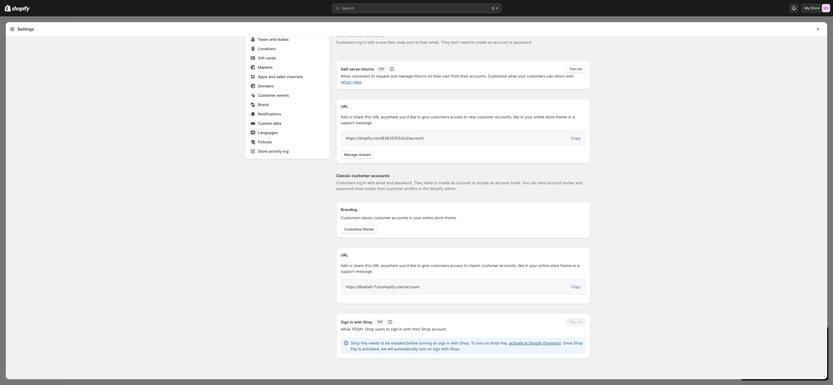 Task type: describe. For each thing, give the bounding box(es) containing it.
settings
[[17, 27, 34, 31]]

with up the 100m+
[[354, 320, 362, 325]]

turn on button
[[566, 65, 586, 73]]

shopify inside status
[[529, 341, 543, 346]]

we
[[381, 347, 387, 351]]

languages
[[258, 130, 278, 135]]

accounts for new customer accounts
[[366, 33, 384, 38]]

my store image
[[823, 4, 831, 12]]

accounts.
[[470, 74, 487, 78]]

accounts, for classic customer accounts
[[500, 263, 517, 268]]

online for classic customer accounts
[[539, 263, 549, 268]]

shop. inside . once shop pay is activated, we will automatically turn on sign with shop.
[[450, 347, 461, 351]]

self-
[[341, 67, 350, 71]]

gift cards link
[[249, 54, 326, 62]]

gift cards
[[258, 56, 276, 60]]

domains link
[[249, 82, 326, 90]]

turn
[[570, 67, 577, 71]]

their left own
[[433, 74, 442, 78]]

request
[[376, 74, 390, 78]]

or inside classic customer accounts customers log in with email and password. they need to create an account or accept an account invite. you can send account invites and password reset emails from customer profiles in the shopify admin.
[[472, 181, 476, 185]]

events
[[277, 93, 289, 98]]

add or share this url anywhere you'd like to give customers access to new customer accounts, like in your online store theme or a support message.
[[341, 115, 575, 125]]

classic
[[336, 173, 351, 178]]

with inside "allow customers to request and manage returns on their own from their accounts. customize what your customers can return with return rules ."
[[567, 74, 574, 78]]

new
[[469, 115, 476, 119]]

url inside add or share this url anywhere you'd like to give customers access to classic customer accounts, like in your online store theme or a support message.
[[373, 263, 380, 268]]

on inside button
[[578, 67, 582, 71]]

to
[[471, 341, 476, 346]]

password
[[336, 186, 354, 191]]

before
[[407, 341, 418, 346]]

their inside "new customer accounts customers log in with a one-time code sent to their email. they don't need to create an account or password."
[[420, 40, 429, 45]]

7.myshopify.com/account
[[374, 285, 420, 289]]

shopify inside classic customer accounts customers log in with email and password. they need to create an account or accept an account invite. you can send account invites and password reset emails from customer profiles in the shopify admin.
[[430, 186, 444, 191]]

1 vertical spatial sign
[[439, 341, 446, 346]]

your inside add or share this url anywhere you'd like to give customers access to classic customer accounts, like in your online store theme or a support message.
[[530, 263, 538, 268]]

can inside classic customer accounts customers log in with email and password. they need to create an account or accept an account invite. you can send account invites and password reset emails from customer profiles in the shopify admin.
[[531, 181, 537, 185]]

allow for allow 100m+ shop users to sign in with their shop account.
[[341, 327, 351, 332]]

0 horizontal spatial return
[[341, 80, 352, 84]]

in inside add or share this url anywhere you'd like to give customers access to new customer accounts, like in your online store theme or a support message.
[[521, 115, 524, 119]]

0 vertical spatial shop.
[[460, 341, 470, 346]]

you
[[523, 181, 530, 185]]

this for new customer accounts
[[365, 115, 372, 119]]

account.
[[432, 327, 447, 332]]

locations link
[[249, 45, 326, 53]]

data
[[273, 121, 281, 126]]

create inside classic customer accounts customers log in with email and password. they need to create an account or accept an account invite. you can send account invites and password reset emails from customer profiles in the shopify admin.
[[439, 181, 450, 185]]

2 vertical spatial accounts
[[392, 215, 409, 220]]

accounts, for new customer accounts
[[495, 115, 513, 119]]

copy button for new customer accounts
[[568, 133, 585, 143]]

shop left pay,
[[491, 341, 500, 346]]

turn inside . once shop pay is activated, we will automatically turn on sign with shop.
[[419, 347, 427, 351]]

with left to
[[451, 341, 459, 346]]

and right taxes
[[270, 37, 277, 42]]

duties
[[278, 37, 289, 42]]

accounts for classic customer accounts
[[372, 173, 390, 178]]

custom
[[258, 121, 272, 126]]

emails
[[365, 186, 376, 191]]

with inside classic customer accounts customers log in with email and password. they need to create an account or accept an account invite. you can send account invites and password reset emails from customer profiles in the shopify admin.
[[368, 181, 375, 185]]

customers for new
[[336, 40, 356, 45]]

copy for classic customer accounts
[[572, 285, 581, 289]]

serve
[[350, 67, 360, 71]]

theme for classic customer accounts
[[561, 263, 572, 268]]

apps and sales channels
[[258, 74, 303, 79]]

store for new customer accounts
[[546, 115, 555, 119]]

your inside "allow customers to request and manage returns on their own from their accounts. customize what your customers can return with return rules ."
[[518, 74, 526, 78]]

shop left account.
[[422, 327, 431, 332]]

allow customers to request and manage returns on their own from their accounts. customize what your customers can return with return rules .
[[341, 74, 574, 84]]

enabled
[[391, 341, 406, 346]]

automatically
[[394, 347, 418, 351]]

sales
[[276, 74, 286, 79]]

payments
[[544, 341, 561, 346]]

accept
[[477, 181, 489, 185]]

manage domain
[[345, 153, 371, 157]]

and right invites
[[576, 181, 583, 185]]

time
[[388, 40, 396, 45]]

their up 'before'
[[412, 327, 421, 332]]

sign
[[341, 320, 349, 325]]

a for classic customer accounts
[[578, 263, 580, 268]]

sign in with shop
[[341, 320, 373, 325]]

branding
[[341, 207, 358, 212]]

activated,
[[363, 347, 380, 351]]

gift
[[258, 56, 265, 60]]

invite.
[[511, 181, 522, 185]]

off for self-serve returns
[[379, 67, 384, 71]]

policies link
[[249, 138, 326, 146]]

in inside add or share this url anywhere you'd like to give customers access to classic customer accounts, like in your online store theme or a support message.
[[525, 263, 529, 268]]

anywhere for classic customer accounts
[[381, 263, 399, 268]]

self-serve returns
[[341, 67, 374, 71]]

⌘ k
[[492, 6, 499, 10]]

theme for new customer accounts
[[556, 115, 567, 119]]

1 horizontal spatial turn
[[477, 341, 484, 346]]

url inside add or share this url anywhere you'd like to give customers access to new customer accounts, like in your online store theme or a support message.
[[373, 115, 380, 119]]

https://8ba5a5-7.myshopify.com/account
[[346, 285, 420, 289]]

1 horizontal spatial return
[[555, 74, 565, 78]]

turn on
[[570, 67, 582, 71]]

a inside "new customer accounts customers log in with a one-time code sent to their email. they don't need to create an account or password."
[[376, 40, 378, 45]]

customize theme
[[345, 227, 374, 232]]

share for new
[[354, 115, 364, 119]]

a for new customer accounts
[[573, 115, 575, 119]]

sent
[[407, 40, 415, 45]]

0 horizontal spatial shopify image
[[5, 5, 11, 12]]

share for classic
[[354, 263, 364, 268]]

is
[[359, 347, 361, 351]]

apps and sales channels link
[[249, 73, 326, 81]]

you'd for classic customer accounts
[[400, 263, 409, 268]]

access for classic customer accounts
[[451, 263, 463, 268]]

anywhere for new customer accounts
[[381, 115, 399, 119]]

taxes
[[258, 37, 269, 42]]

notifications
[[258, 112, 281, 116]]

. once shop pay is activated, we will automatically turn on sign with shop.
[[351, 341, 583, 351]]

shop inside . once shop pay is activated, we will automatically turn on sign with shop.
[[574, 341, 583, 346]]

your inside add or share this url anywhere you'd like to give customers access to new customer accounts, like in your online store theme or a support message.
[[525, 115, 533, 119]]

customize for customize theme
[[345, 227, 362, 232]]

0 vertical spatial classic
[[361, 215, 373, 220]]

customers inside add or share this url anywhere you'd like to give customers access to new customer accounts, like in your online store theme or a support message.
[[431, 115, 449, 119]]

the
[[423, 186, 429, 191]]

customer inside "new customer accounts customers log in with a one-time code sent to their email. they don't need to create an account or password."
[[346, 33, 365, 38]]

brand
[[258, 102, 269, 107]]

⌘
[[492, 6, 495, 10]]

search
[[342, 6, 354, 10]]

new
[[336, 33, 345, 38]]

store activity log
[[258, 149, 289, 154]]

https://8ba5a5-
[[346, 285, 374, 289]]

customer
[[258, 93, 276, 98]]

customer inside add or share this url anywhere you'd like to give customers access to classic customer accounts, like in your online store theme or a support message.
[[482, 263, 499, 268]]

shop left users on the bottom left of page
[[365, 327, 374, 332]]

1 vertical spatial log
[[283, 149, 289, 154]]

taxes and duties link
[[249, 35, 326, 43]]

customers for classic
[[336, 181, 356, 185]]

account inside "new customer accounts customers log in with a one-time code sent to their email. they don't need to create an account or password."
[[494, 40, 508, 45]]



Task type: locate. For each thing, give the bounding box(es) containing it.
with up emails
[[368, 181, 375, 185]]

2 access from the top
[[451, 263, 463, 268]]

accounts, inside add or share this url anywhere you'd like to give customers access to classic customer accounts, like in your online store theme or a support message.
[[500, 263, 517, 268]]

2 copy from the top
[[572, 285, 581, 289]]

0 vertical spatial can
[[547, 74, 554, 78]]

1 horizontal spatial need
[[461, 40, 470, 45]]

add
[[341, 115, 348, 119], [341, 263, 348, 268]]

1 anywhere from the top
[[381, 115, 399, 119]]

policies
[[258, 140, 272, 144]]

allow for allow customers to request and manage returns on their own from their accounts. customize what your customers can return with return rules .
[[341, 74, 351, 78]]

this up the https://8ba5a5-
[[365, 263, 372, 268]]

0 vertical spatial online
[[534, 115, 545, 119]]

0 vertical spatial copy button
[[568, 133, 585, 143]]

1 vertical spatial allow
[[341, 327, 351, 332]]

account
[[494, 40, 508, 45], [457, 181, 471, 185], [496, 181, 510, 185], [548, 181, 562, 185]]

notifications link
[[249, 110, 326, 118]]

support inside add or share this url anywhere you'd like to give customers access to classic customer accounts, like in your online store theme or a support message.
[[341, 269, 355, 274]]

channels
[[287, 74, 303, 79]]

1 vertical spatial theme
[[363, 227, 374, 232]]

invites
[[564, 181, 575, 185]]

1 copy from the top
[[572, 136, 581, 141]]

0 vertical spatial a
[[376, 40, 378, 45]]

1 vertical spatial store
[[435, 215, 444, 220]]

. inside . once shop pay is activated, we will automatically turn on sign with shop.
[[561, 341, 562, 346]]

1 vertical spatial online
[[423, 215, 433, 220]]

0 vertical spatial from
[[451, 74, 460, 78]]

store for classic customer accounts
[[550, 263, 560, 268]]

customers inside "new customer accounts customers log in with a one-time code sent to their email. they don't need to create an account or password."
[[336, 40, 356, 45]]

settings dialog
[[6, 0, 828, 379]]

1 vertical spatial create
[[439, 181, 450, 185]]

a inside add or share this url anywhere you'd like to give customers access to classic customer accounts, like in your online store theme or a support message.
[[578, 263, 580, 268]]

1 horizontal spatial .
[[561, 341, 562, 346]]

. left once
[[561, 341, 562, 346]]

anywhere inside add or share this url anywhere you'd like to give customers access to new customer accounts, like in your online store theme or a support message.
[[381, 115, 399, 119]]

customers inside classic customer accounts customers log in with email and password. they need to create an account or accept an account invite. you can send account invites and password reset emails from customer profiles in the shopify admin.
[[336, 181, 356, 185]]

2 anywhere from the top
[[381, 263, 399, 268]]

their left email.
[[420, 40, 429, 45]]

customers up password
[[336, 181, 356, 185]]

1 vertical spatial from
[[377, 186, 386, 191]]

customers
[[352, 74, 371, 78], [527, 74, 546, 78], [431, 115, 449, 119], [431, 263, 449, 268]]

0 horizontal spatial from
[[377, 186, 386, 191]]

message. inside add or share this url anywhere you'd like to give customers access to new customer accounts, like in your online store theme or a support message.
[[356, 120, 373, 125]]

you'd inside add or share this url anywhere you'd like to give customers access to new customer accounts, like in your online store theme or a support message.
[[400, 115, 409, 119]]

sign inside . once shop pay is activated, we will automatically turn on sign with shop.
[[433, 347, 441, 351]]

locations
[[258, 46, 276, 51]]

message. for classic
[[356, 269, 373, 274]]

status inside settings "dialog"
[[341, 338, 586, 354]]

can
[[547, 74, 554, 78], [531, 181, 537, 185]]

theme.
[[445, 215, 457, 220]]

2 customers from the top
[[336, 181, 356, 185]]

message.
[[356, 120, 373, 125], [356, 269, 373, 274]]

online for new customer accounts
[[534, 115, 545, 119]]

1 vertical spatial accounts,
[[500, 263, 517, 268]]

0 vertical spatial theme
[[556, 115, 567, 119]]

returns right serve
[[361, 67, 374, 71]]

1 horizontal spatial store
[[811, 6, 820, 10]]

2 give from the top
[[422, 263, 430, 268]]

access for new customer accounts
[[451, 115, 463, 119]]

on left own
[[428, 74, 432, 78]]

to inside "allow customers to request and manage returns on their own from their accounts. customize what your customers can return with return rules ."
[[372, 74, 375, 78]]

.
[[362, 80, 363, 84], [561, 341, 562, 346]]

0 vertical spatial support
[[341, 120, 355, 125]]

email.
[[430, 40, 440, 45]]

shop up is
[[351, 341, 360, 346]]

turn right to
[[477, 341, 484, 346]]

on right to
[[485, 341, 490, 346]]

shopify right the
[[430, 186, 444, 191]]

their left accounts.
[[461, 74, 469, 78]]

online inside add or share this url anywhere you'd like to give customers access to classic customer accounts, like in your online store theme or a support message.
[[539, 263, 549, 268]]

customize classic customer accounts in your online store theme.
[[341, 215, 457, 220]]

allow down the 'self-'
[[341, 74, 351, 78]]

on down turning
[[428, 347, 432, 351]]

store activity log link
[[249, 147, 326, 155]]

0 vertical spatial returns
[[361, 67, 374, 71]]

support for classic
[[341, 269, 355, 274]]

activate in shopify payments link
[[510, 341, 561, 346]]

online inside add or share this url anywhere you'd like to give customers access to new customer accounts, like in your online store theme or a support message.
[[534, 115, 545, 119]]

1 access from the top
[[451, 115, 463, 119]]

0 horizontal spatial classic
[[361, 215, 373, 220]]

1 allow from the top
[[341, 74, 351, 78]]

in
[[363, 40, 367, 45], [521, 115, 524, 119], [363, 181, 367, 185], [419, 186, 422, 191], [410, 215, 413, 220], [525, 263, 529, 268], [350, 320, 353, 325], [399, 327, 403, 332], [447, 341, 450, 346], [525, 341, 528, 346]]

accounts inside classic customer accounts customers log in with email and password. they need to create an account or accept an account invite. you can send account invites and password reset emails from customer profiles in the shopify admin.
[[372, 173, 390, 178]]

add inside add or share this url anywhere you'd like to give customers access to classic customer accounts, like in your online store theme or a support message.
[[341, 263, 348, 268]]

from right own
[[451, 74, 460, 78]]

log inside "new customer accounts customers log in with a one-time code sent to their email. they don't need to create an account or password."
[[357, 40, 362, 45]]

1 customers from the top
[[336, 40, 356, 45]]

customer inside add or share this url anywhere you'd like to give customers access to new customer accounts, like in your online store theme or a support message.
[[477, 115, 494, 119]]

allow inside "allow customers to request and manage returns on their own from their accounts. customize what your customers can return with return rules ."
[[341, 74, 351, 78]]

and right email
[[387, 181, 394, 185]]

1 vertical spatial pay
[[351, 347, 358, 351]]

2 copy button from the top
[[568, 282, 585, 292]]

reset
[[355, 186, 364, 191]]

turn
[[477, 341, 484, 346], [419, 347, 427, 351]]

0 horizontal spatial can
[[531, 181, 537, 185]]

. inside "allow customers to request and manage returns on their own from their accounts. customize what your customers can return with return rules ."
[[362, 80, 363, 84]]

1 vertical spatial copy button
[[568, 282, 585, 292]]

custom data
[[258, 121, 281, 126]]

manage
[[399, 74, 413, 78]]

this up https://shopify.com/83835355423/account
[[365, 115, 372, 119]]

need inside classic customer accounts customers log in with email and password. they need to create an account or accept an account invite. you can send account invites and password reset emails from customer profiles in the shopify admin.
[[424, 181, 433, 185]]

0 horizontal spatial pay
[[351, 347, 358, 351]]

log inside classic customer accounts customers log in with email and password. they need to create an account or accept an account invite. you can send account invites and password reset emails from customer profiles in the shopify admin.
[[357, 181, 362, 185]]

a inside add or share this url anywhere you'd like to give customers access to new customer accounts, like in your online store theme or a support message.
[[573, 115, 575, 119]]

add for new
[[341, 115, 348, 119]]

password. inside classic customer accounts customers log in with email and password. they need to create an account or accept an account invite. you can send account invites and password reset emails from customer profiles in the shopify admin.
[[395, 181, 413, 185]]

turn down turning
[[419, 347, 427, 351]]

anywhere inside add or share this url anywhere you'd like to give customers access to classic customer accounts, like in your online store theme or a support message.
[[381, 263, 399, 268]]

create right the don't
[[476, 40, 487, 45]]

message. for new
[[356, 120, 373, 125]]

shop.
[[460, 341, 470, 346], [450, 347, 461, 351]]

you'd up https://shopify.com/83835355423/account
[[400, 115, 409, 119]]

domains
[[258, 84, 274, 88]]

off up users on the bottom left of page
[[377, 320, 383, 324]]

give for classic customer accounts
[[422, 263, 430, 268]]

domain
[[359, 153, 371, 157]]

they inside "new customer accounts customers log in with a one-time code sent to their email. they don't need to create an account or password."
[[441, 40, 450, 45]]

0 vertical spatial return
[[555, 74, 565, 78]]

pay inside . once shop pay is activated, we will automatically turn on sign with shop.
[[351, 347, 358, 351]]

on inside "allow customers to request and manage returns on their own from their accounts. customize what your customers can return with return rules ."
[[428, 74, 432, 78]]

classic
[[361, 215, 373, 220], [469, 263, 481, 268]]

returns inside "allow customers to request and manage returns on their own from their accounts. customize what your customers can return with return rules ."
[[414, 74, 427, 78]]

this inside add or share this url anywhere you'd like to give customers access to new customer accounts, like in your online store theme or a support message.
[[365, 115, 372, 119]]

add for classic
[[341, 263, 348, 268]]

with down shop pay needs to be enabled before turning on sign in with shop. to turn on shop pay, activate in shopify payments
[[442, 347, 449, 351]]

1 horizontal spatial they
[[441, 40, 450, 45]]

1 horizontal spatial returns
[[414, 74, 427, 78]]

custom data link
[[249, 119, 326, 127]]

1 add from the top
[[341, 115, 348, 119]]

a
[[376, 40, 378, 45], [573, 115, 575, 119], [578, 263, 580, 268]]

store inside add or share this url anywhere you'd like to give customers access to classic customer accounts, like in your online store theme or a support message.
[[550, 263, 560, 268]]

0 horizontal spatial create
[[439, 181, 450, 185]]

theme
[[556, 115, 567, 119], [363, 227, 374, 232], [561, 263, 572, 268]]

access inside add or share this url anywhere you'd like to give customers access to new customer accounts, like in your online store theme or a support message.
[[451, 115, 463, 119]]

1 vertical spatial anywhere
[[381, 263, 399, 268]]

in inside "new customer accounts customers log in with a one-time code sent to their email. they don't need to create an account or password."
[[363, 40, 367, 45]]

copy for new customer accounts
[[572, 136, 581, 141]]

1 vertical spatial access
[[451, 263, 463, 268]]

log for new
[[357, 40, 362, 45]]

own
[[443, 74, 450, 78]]

customers down new
[[336, 40, 356, 45]]

need up the
[[424, 181, 433, 185]]

1 horizontal spatial classic
[[469, 263, 481, 268]]

classic customer accounts customers log in with email and password. they need to create an account or accept an account invite. you can send account invites and password reset emails from customer profiles in the shopify admin.
[[336, 173, 583, 191]]

0 vertical spatial need
[[461, 40, 470, 45]]

1 vertical spatial give
[[422, 263, 430, 268]]

0 vertical spatial store
[[811, 6, 820, 10]]

my
[[805, 6, 810, 10]]

pay left is
[[351, 347, 358, 351]]

0 horizontal spatial shopify
[[430, 186, 444, 191]]

2 allow from the top
[[341, 327, 351, 332]]

0 vertical spatial give
[[422, 115, 430, 119]]

0 horizontal spatial returns
[[361, 67, 374, 71]]

to inside status
[[381, 341, 385, 346]]

or inside "new customer accounts customers log in with a one-time code sent to their email. they don't need to create an account or password."
[[509, 40, 513, 45]]

0 vertical spatial customers
[[336, 40, 356, 45]]

they
[[441, 40, 450, 45], [414, 181, 423, 185]]

shop up the 100m+
[[363, 320, 373, 325]]

needs
[[369, 341, 380, 346]]

password. inside "new customer accounts customers log in with a one-time code sent to their email. they don't need to create an account or password."
[[514, 40, 532, 45]]

1 vertical spatial message.
[[356, 269, 373, 274]]

1 horizontal spatial shopify image
[[12, 6, 30, 12]]

0 vertical spatial they
[[441, 40, 450, 45]]

new customer accounts customers log in with a one-time code sent to their email. they don't need to create an account or password.
[[336, 33, 532, 45]]

return
[[555, 74, 565, 78], [341, 80, 352, 84]]

url
[[341, 104, 348, 109], [373, 115, 380, 119], [341, 253, 348, 257], [373, 263, 380, 268]]

1 this from the top
[[365, 115, 372, 119]]

you'd up "7.myshopify.com/account"
[[400, 263, 409, 268]]

log down policies link
[[283, 149, 289, 154]]

message. up the https://8ba5a5-
[[356, 269, 373, 274]]

message. inside add or share this url anywhere you'd like to give customers access to classic customer accounts, like in your online store theme or a support message.
[[356, 269, 373, 274]]

0 vertical spatial copy
[[572, 136, 581, 141]]

1 vertical spatial can
[[531, 181, 537, 185]]

like
[[410, 115, 416, 119], [514, 115, 520, 119], [410, 263, 416, 268], [518, 263, 524, 268]]

create up admin.
[[439, 181, 450, 185]]

customize for customize classic customer accounts in your online store theme.
[[341, 215, 360, 220]]

share inside add or share this url anywhere you'd like to give customers access to classic customer accounts, like in your online store theme or a support message.
[[354, 263, 364, 268]]

pay up is
[[361, 341, 368, 346]]

1 give from the top
[[422, 115, 430, 119]]

on right "turn" at the right of page
[[578, 67, 582, 71]]

theme inside add or share this url anywhere you'd like to give customers access to classic customer accounts, like in your online store theme or a support message.
[[561, 263, 572, 268]]

0 horizontal spatial need
[[424, 181, 433, 185]]

k
[[496, 6, 499, 10]]

1 support from the top
[[341, 120, 355, 125]]

1 vertical spatial off
[[377, 320, 383, 324]]

0 vertical spatial this
[[365, 115, 372, 119]]

access inside add or share this url anywhere you'd like to give customers access to classic customer accounts, like in your online store theme or a support message.
[[451, 263, 463, 268]]

returns
[[361, 67, 374, 71], [414, 74, 427, 78]]

off up the request
[[379, 67, 384, 71]]

2 vertical spatial a
[[578, 263, 580, 268]]

2 this from the top
[[365, 263, 372, 268]]

anywhere up https://shopify.com/83835355423/account
[[381, 115, 399, 119]]

with up 'before'
[[404, 327, 411, 332]]

add or share this url anywhere you'd like to give customers access to classic customer accounts, like in your online store theme or a support message.
[[341, 263, 580, 274]]

1 vertical spatial they
[[414, 181, 423, 185]]

1 vertical spatial returns
[[414, 74, 427, 78]]

0 vertical spatial log
[[357, 40, 362, 45]]

0 vertical spatial allow
[[341, 74, 351, 78]]

on right turning
[[433, 341, 438, 346]]

1 share from the top
[[354, 115, 364, 119]]

they left the don't
[[441, 40, 450, 45]]

1 horizontal spatial can
[[547, 74, 554, 78]]

or
[[509, 40, 513, 45], [349, 115, 353, 119], [568, 115, 572, 119], [472, 181, 476, 185], [349, 263, 353, 268], [573, 263, 577, 268]]

2 message. from the top
[[356, 269, 373, 274]]

from down email
[[377, 186, 386, 191]]

customer
[[346, 33, 365, 38], [477, 115, 494, 119], [352, 173, 371, 178], [387, 186, 404, 191], [374, 215, 391, 220], [482, 263, 499, 268]]

customize theme link
[[341, 225, 377, 234]]

theme inside add or share this url anywhere you'd like to give customers access to new customer accounts, like in your online store theme or a support message.
[[556, 115, 567, 119]]

0 vertical spatial accounts,
[[495, 115, 513, 119]]

to inside classic customer accounts customers log in with email and password. they need to create an account or accept an account invite. you can send account invites and password reset emails from customer profiles in the shopify admin.
[[434, 181, 438, 185]]

shopify image
[[5, 5, 11, 12], [12, 6, 30, 12]]

with left one-
[[368, 40, 375, 45]]

2 vertical spatial online
[[539, 263, 549, 268]]

1 vertical spatial copy
[[572, 285, 581, 289]]

0 vertical spatial accounts
[[366, 33, 384, 38]]

and right apps
[[269, 74, 275, 79]]

with inside . once shop pay is activated, we will automatically turn on sign with shop.
[[442, 347, 449, 351]]

log left one-
[[357, 40, 362, 45]]

1 vertical spatial you'd
[[400, 263, 409, 268]]

1 vertical spatial accounts
[[372, 173, 390, 178]]

your
[[518, 74, 526, 78], [525, 115, 533, 119], [414, 215, 422, 220], [530, 263, 538, 268]]

0 vertical spatial add
[[341, 115, 348, 119]]

store right 'my'
[[811, 6, 820, 10]]

customers
[[336, 40, 356, 45], [336, 181, 356, 185]]

0 vertical spatial turn
[[477, 341, 484, 346]]

2 vertical spatial log
[[357, 181, 362, 185]]

1 horizontal spatial a
[[573, 115, 575, 119]]

2 vertical spatial sign
[[433, 347, 441, 351]]

0 vertical spatial message.
[[356, 120, 373, 125]]

0 vertical spatial .
[[362, 80, 363, 84]]

1 you'd from the top
[[400, 115, 409, 119]]

store inside add or share this url anywhere you'd like to give customers access to new customer accounts, like in your online store theme or a support message.
[[546, 115, 555, 119]]

one-
[[380, 40, 388, 45]]

0 vertical spatial you'd
[[400, 115, 409, 119]]

need
[[461, 40, 470, 45], [424, 181, 433, 185]]

0 vertical spatial access
[[451, 115, 463, 119]]

0 horizontal spatial they
[[414, 181, 423, 185]]

shop right once
[[574, 341, 583, 346]]

share inside add or share this url anywhere you'd like to give customers access to new customer accounts, like in your online store theme or a support message.
[[354, 115, 364, 119]]

customize inside "allow customers to request and manage returns on their own from their accounts. customize what your customers can return with return rules ."
[[488, 74, 507, 78]]

with inside "new customer accounts customers log in with a one-time code sent to their email. they don't need to create an account or password."
[[368, 40, 375, 45]]

customer events
[[258, 93, 289, 98]]

status
[[341, 338, 586, 354]]

they inside classic customer accounts customers log in with email and password. they need to create an account or accept an account invite. you can send account invites and password reset emails from customer profiles in the shopify admin.
[[414, 181, 423, 185]]

2 you'd from the top
[[400, 263, 409, 268]]

store inside settings "dialog"
[[258, 149, 268, 154]]

be
[[386, 341, 390, 346]]

users
[[375, 327, 385, 332]]

1 message. from the top
[[356, 120, 373, 125]]

give inside add or share this url anywhere you'd like to give customers access to classic customer accounts, like in your online store theme or a support message.
[[422, 263, 430, 268]]

1 vertical spatial password.
[[395, 181, 413, 185]]

0 vertical spatial pay
[[361, 341, 368, 346]]

once
[[563, 341, 573, 346]]

message. up https://shopify.com/83835355423/account
[[356, 120, 373, 125]]

shop
[[363, 320, 373, 325], [365, 327, 374, 332], [422, 327, 431, 332], [351, 341, 360, 346], [491, 341, 500, 346], [574, 341, 583, 346]]

dialog
[[830, 22, 834, 379]]

1 vertical spatial return
[[341, 80, 352, 84]]

shopify left payments
[[529, 341, 543, 346]]

create inside "new customer accounts customers log in with a one-time code sent to their email. they don't need to create an account or password."
[[476, 40, 487, 45]]

1 horizontal spatial pay
[[361, 341, 368, 346]]

store
[[811, 6, 820, 10], [258, 149, 268, 154]]

anywhere up https://8ba5a5-7.myshopify.com/account
[[381, 263, 399, 268]]

give inside add or share this url anywhere you'd like to give customers access to new customer accounts, like in your online store theme or a support message.
[[422, 115, 430, 119]]

1 vertical spatial share
[[354, 263, 364, 268]]

2 vertical spatial theme
[[561, 263, 572, 268]]

copy
[[572, 136, 581, 141], [572, 285, 581, 289]]

this
[[365, 115, 372, 119], [365, 263, 372, 268]]

from inside "allow customers to request and manage returns on their own from their accounts. customize what your customers can return with return rules ."
[[451, 74, 460, 78]]

on inside . once shop pay is activated, we will automatically turn on sign with shop.
[[428, 347, 432, 351]]

accounts
[[366, 33, 384, 38], [372, 173, 390, 178], [392, 215, 409, 220]]

1 vertical spatial shopify
[[529, 341, 543, 346]]

support for new
[[341, 120, 355, 125]]

and right the request
[[391, 74, 398, 78]]

they up profiles
[[414, 181, 423, 185]]

can inside "allow customers to request and manage returns on their own from their accounts. customize what your customers can return with return rules ."
[[547, 74, 554, 78]]

1 vertical spatial .
[[561, 341, 562, 346]]

off for sign in with shop
[[377, 320, 383, 324]]

1 copy button from the top
[[568, 133, 585, 143]]

1 vertical spatial a
[[573, 115, 575, 119]]

with down "turn" at the right of page
[[567, 74, 574, 78]]

manage
[[345, 153, 358, 157]]

you'd inside add or share this url anywhere you'd like to give customers access to classic customer accounts, like in your online store theme or a support message.
[[400, 263, 409, 268]]

shop. left to
[[460, 341, 470, 346]]

returns right manage
[[414, 74, 427, 78]]

activity
[[269, 149, 282, 154]]

2 share from the top
[[354, 263, 364, 268]]

give for new customer accounts
[[422, 115, 430, 119]]

shop. down shop pay needs to be enabled before turning on sign in with shop. to turn on shop pay, activate in shopify payments
[[450, 347, 461, 351]]

send
[[538, 181, 547, 185]]

status containing shop pay needs to be enabled before turning on sign in with shop. to turn on shop pay,
[[341, 338, 586, 354]]

allow 100m+ shop users to sign in with their shop account.
[[341, 327, 447, 332]]

don't
[[451, 40, 460, 45]]

allow
[[341, 74, 351, 78], [341, 327, 351, 332]]

1 horizontal spatial shopify
[[529, 341, 543, 346]]

need inside "new customer accounts customers log in with a one-time code sent to their email. they don't need to create an account or password."
[[461, 40, 470, 45]]

copy button for classic customer accounts
[[568, 282, 585, 292]]

1 vertical spatial add
[[341, 263, 348, 268]]

support inside add or share this url anywhere you'd like to give customers access to new customer accounts, like in your online store theme or a support message.
[[341, 120, 355, 125]]

brand link
[[249, 101, 326, 109]]

0 vertical spatial sign
[[391, 327, 398, 332]]

and inside "allow customers to request and manage returns on their own from their accounts. customize what your customers can return with return rules ."
[[391, 74, 398, 78]]

1 vertical spatial customers
[[336, 181, 356, 185]]

2 support from the top
[[341, 269, 355, 274]]

rules
[[353, 80, 362, 84]]

0 horizontal spatial store
[[258, 149, 268, 154]]

allow down sign
[[341, 327, 351, 332]]

1 vertical spatial turn
[[419, 347, 427, 351]]

2 add from the top
[[341, 263, 348, 268]]

you'd
[[400, 115, 409, 119], [400, 263, 409, 268]]

0 vertical spatial customize
[[488, 74, 507, 78]]

online
[[534, 115, 545, 119], [423, 215, 433, 220], [539, 263, 549, 268]]

will
[[388, 347, 393, 351]]

add inside add or share this url anywhere you'd like to give customers access to new customer accounts, like in your online store theme or a support message.
[[341, 115, 348, 119]]

1 vertical spatial support
[[341, 269, 355, 274]]

1 vertical spatial need
[[424, 181, 433, 185]]

customers inside add or share this url anywhere you'd like to give customers access to classic customer accounts, like in your online store theme or a support message.
[[431, 263, 449, 268]]

you'd for new customer accounts
[[400, 115, 409, 119]]

1 horizontal spatial create
[[476, 40, 487, 45]]

1 day left in your trial element
[[742, 342, 829, 381]]

an inside "new customer accounts customers log in with a one-time code sent to their email. they don't need to create an account or password."
[[488, 40, 493, 45]]

0 vertical spatial anywhere
[[381, 115, 399, 119]]

their
[[420, 40, 429, 45], [433, 74, 442, 78], [461, 74, 469, 78], [412, 327, 421, 332]]

2 vertical spatial customize
[[345, 227, 362, 232]]

from inside classic customer accounts customers log in with email and password. they need to create an account or accept an account invite. you can send account invites and password reset emails from customer profiles in the shopify admin.
[[377, 186, 386, 191]]

taxes and duties
[[258, 37, 289, 42]]

store down policies
[[258, 149, 268, 154]]

0 vertical spatial password.
[[514, 40, 532, 45]]

this inside add or share this url anywhere you'd like to give customers access to classic customer accounts, like in your online store theme or a support message.
[[365, 263, 372, 268]]

1 horizontal spatial password.
[[514, 40, 532, 45]]

log up the reset
[[357, 181, 362, 185]]

accounts inside "new customer accounts customers log in with a one-time code sent to their email. they don't need to create an account or password."
[[366, 33, 384, 38]]

this for classic customer accounts
[[365, 263, 372, 268]]

customer events link
[[249, 91, 326, 99]]

1 vertical spatial store
[[258, 149, 268, 154]]

classic inside add or share this url anywhere you'd like to give customers access to classic customer accounts, like in your online store theme or a support message.
[[469, 263, 481, 268]]

what
[[508, 74, 517, 78]]

0 horizontal spatial turn
[[419, 347, 427, 351]]

languages link
[[249, 129, 326, 137]]

0 vertical spatial store
[[546, 115, 555, 119]]

0 vertical spatial create
[[476, 40, 487, 45]]

log for classic
[[357, 181, 362, 185]]

. down self-serve returns in the left of the page
[[362, 80, 363, 84]]

return rules link
[[341, 80, 362, 84]]

need right the don't
[[461, 40, 470, 45]]

accounts, inside add or share this url anywhere you'd like to give customers access to new customer accounts, like in your online store theme or a support message.
[[495, 115, 513, 119]]



Task type: vqa. For each thing, say whether or not it's contained in the screenshot.
rightmost need
yes



